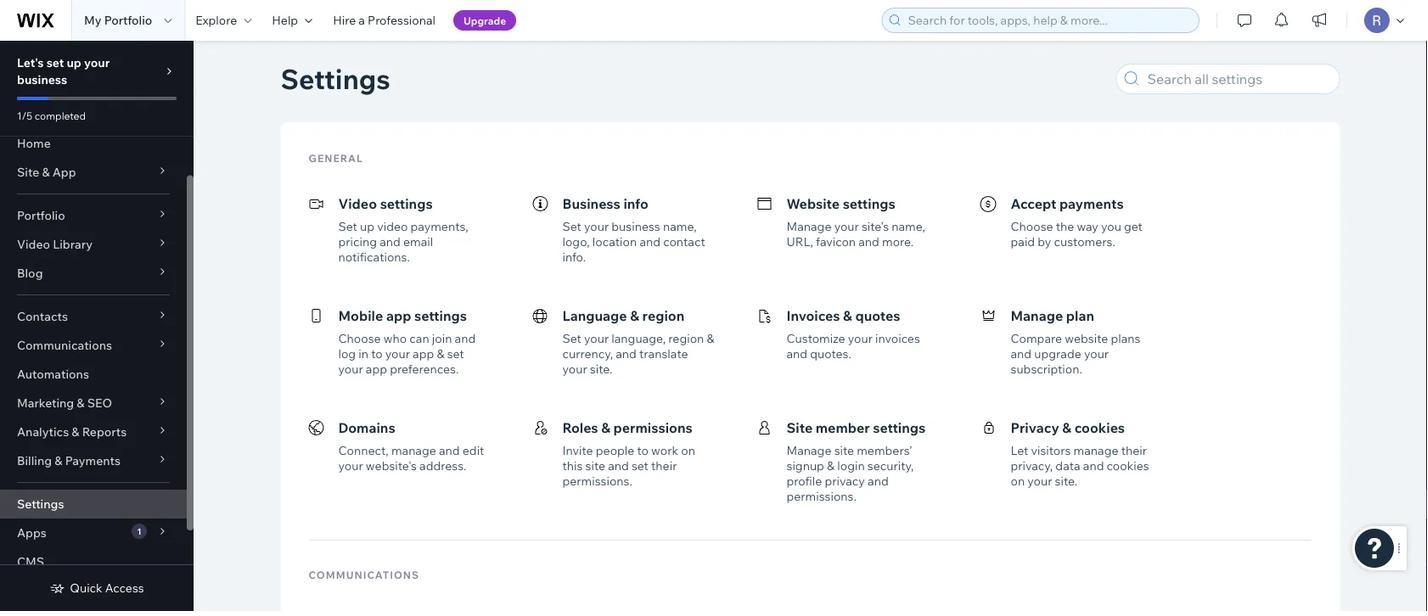 Task type: vqa. For each thing, say whether or not it's contained in the screenshot.


Task type: describe. For each thing, give the bounding box(es) containing it.
you
[[1101, 219, 1121, 234]]

payments
[[65, 453, 121, 468]]

favicon
[[816, 234, 856, 249]]

business for set
[[17, 72, 67, 87]]

manage inside domains connect, manage and edit your website's address.
[[391, 443, 436, 458]]

privacy
[[1011, 419, 1059, 436]]

plans
[[1111, 331, 1140, 346]]

& for app
[[42, 165, 50, 180]]

site. inside language & region set your language, region & currency, and translate your site.
[[590, 362, 612, 377]]

website settings manage your site's name, url, favicon and more.
[[787, 195, 925, 249]]

and inside website settings manage your site's name, url, favicon and more.
[[859, 234, 879, 249]]

up inside video settings set up video payments, pricing and email notifications.
[[360, 219, 374, 234]]

1 horizontal spatial communications
[[309, 568, 420, 581]]

settings inside website settings manage your site's name, url, favicon and more.
[[843, 195, 895, 212]]

site & app button
[[0, 158, 187, 187]]

my
[[84, 13, 101, 28]]

payments,
[[411, 219, 468, 234]]

contacts
[[17, 309, 68, 324]]

quotes.
[[810, 346, 851, 361]]

site member settings manage site members' signup & login security, profile privacy and permissions.
[[787, 419, 926, 504]]

roles & permissions invite people to work on this site and set their permissions.
[[562, 419, 695, 489]]

billing & payments button
[[0, 447, 187, 475]]

and inside video settings set up video payments, pricing and email notifications.
[[380, 234, 401, 249]]

people
[[596, 443, 634, 458]]

payments
[[1060, 195, 1124, 212]]

set for video settings
[[338, 219, 357, 234]]

hire a professional
[[333, 13, 435, 28]]

translate
[[639, 346, 688, 361]]

signup
[[787, 458, 824, 473]]

marketing & seo
[[17, 396, 112, 410]]

let's set up your business
[[17, 55, 110, 87]]

way
[[1077, 219, 1098, 234]]

& right language, on the bottom of page
[[707, 331, 714, 346]]

1/5
[[17, 109, 32, 122]]

video settings set up video payments, pricing and email notifications.
[[338, 195, 468, 264]]

general-section element
[[296, 168, 1325, 520]]

your inside business info set your business name, logo, location and contact info.
[[584, 219, 609, 234]]

site & app
[[17, 165, 76, 180]]

app
[[52, 165, 76, 180]]

communications-section element
[[296, 585, 1325, 611]]

and inside invoices & quotes customize your invoices and quotes.
[[787, 346, 807, 361]]

& for quotes
[[843, 307, 852, 324]]

video library
[[17, 237, 92, 252]]

0 vertical spatial cookies
[[1074, 419, 1125, 436]]

invoices
[[787, 307, 840, 324]]

on inside privacy & cookies let visitors manage their privacy, data and cookies on your site.
[[1011, 474, 1025, 489]]

customize
[[787, 331, 845, 346]]

invoices & quotes customize your invoices and quotes.
[[787, 307, 920, 361]]

your inside let's set up your business
[[84, 55, 110, 70]]

and inside privacy & cookies let visitors manage their privacy, data and cookies on your site.
[[1083, 458, 1104, 473]]

& for permissions
[[601, 419, 610, 436]]

mobile app settings choose who can join and log in to your app & set your app preferences.
[[338, 307, 476, 377]]

currency,
[[562, 346, 613, 361]]

contact
[[663, 234, 705, 249]]

to inside roles & permissions invite people to work on this site and set their permissions.
[[637, 443, 649, 458]]

business
[[562, 195, 620, 212]]

to inside mobile app settings choose who can join and log in to your app & set your app preferences.
[[371, 346, 383, 361]]

accept payments choose the way you get paid by customers.
[[1011, 195, 1143, 249]]

privacy
[[825, 474, 865, 489]]

business for info
[[612, 219, 660, 234]]

upgrade
[[463, 14, 506, 27]]

hire
[[333, 13, 356, 28]]

plan
[[1066, 307, 1094, 324]]

library
[[53, 237, 92, 252]]

language,
[[612, 331, 666, 346]]

and inside manage plan compare website plans and upgrade your subscription.
[[1011, 346, 1032, 361]]

completed
[[35, 109, 86, 122]]

settings inside mobile app settings choose who can join and log in to your app & set your app preferences.
[[414, 307, 467, 324]]

hire a professional link
[[323, 0, 446, 41]]

sidebar element
[[0, 41, 194, 611]]

in
[[359, 346, 368, 361]]

their inside privacy & cookies let visitors manage their privacy, data and cookies on your site.
[[1121, 443, 1147, 458]]

pricing
[[338, 234, 377, 249]]

your down currency,
[[562, 362, 587, 377]]

a
[[359, 13, 365, 28]]

site for &
[[17, 165, 39, 180]]

access
[[105, 581, 144, 596]]

1/5 completed
[[17, 109, 86, 122]]

set inside mobile app settings choose who can join and log in to your app & set your app preferences.
[[447, 346, 464, 361]]

their inside roles & permissions invite people to work on this site and set their permissions.
[[651, 458, 677, 473]]

and inside mobile app settings choose who can join and log in to your app & set your app preferences.
[[455, 331, 476, 346]]

seo
[[87, 396, 112, 410]]

work
[[651, 443, 678, 458]]

communications inside dropdown button
[[17, 338, 112, 353]]

url,
[[787, 234, 813, 249]]

security,
[[867, 458, 914, 473]]

& inside mobile app settings choose who can join and log in to your app & set your app preferences.
[[437, 346, 444, 361]]

0 vertical spatial portfolio
[[104, 13, 152, 28]]

language & region set your language, region & currency, and translate your site.
[[562, 307, 714, 377]]

& for payments
[[55, 453, 62, 468]]

website
[[787, 195, 840, 212]]

profile
[[787, 474, 822, 489]]

your down log
[[338, 362, 363, 377]]

manage plan compare website plans and upgrade your subscription.
[[1011, 307, 1140, 377]]

video
[[377, 219, 408, 234]]

business info set your business name, logo, location and contact info.
[[562, 195, 705, 264]]

marketing
[[17, 396, 74, 410]]

members'
[[857, 443, 912, 458]]

choose inside accept payments choose the way you get paid by customers.
[[1011, 219, 1053, 234]]

language
[[562, 307, 627, 324]]

Search for tools, apps, help & more... field
[[903, 8, 1194, 32]]

info.
[[562, 250, 586, 264]]

settings inside site member settings manage site members' signup & login security, profile privacy and permissions.
[[873, 419, 926, 436]]

and inside roles & permissions invite people to work on this site and set their permissions.
[[608, 458, 629, 473]]

& for region
[[630, 307, 639, 324]]



Task type: locate. For each thing, give the bounding box(es) containing it.
1 vertical spatial up
[[360, 219, 374, 234]]

manage up compare
[[1011, 307, 1063, 324]]

site inside roles & permissions invite people to work on this site and set their permissions.
[[585, 458, 605, 473]]

cookies right the data
[[1107, 458, 1149, 473]]

1 vertical spatial settings
[[17, 497, 64, 511]]

0 vertical spatial up
[[67, 55, 81, 70]]

1 vertical spatial business
[[612, 219, 660, 234]]

on down privacy,
[[1011, 474, 1025, 489]]

manage inside website settings manage your site's name, url, favicon and more.
[[787, 219, 832, 234]]

your down privacy,
[[1027, 474, 1052, 489]]

video for library
[[17, 237, 50, 252]]

0 vertical spatial their
[[1121, 443, 1147, 458]]

settings up the site's
[[843, 195, 895, 212]]

settings up apps
[[17, 497, 64, 511]]

1 vertical spatial manage
[[1011, 307, 1063, 324]]

manage inside manage plan compare website plans and upgrade your subscription.
[[1011, 307, 1063, 324]]

0 horizontal spatial business
[[17, 72, 67, 87]]

site for member
[[787, 419, 813, 436]]

settings
[[281, 62, 390, 96], [17, 497, 64, 511]]

1 horizontal spatial on
[[1011, 474, 1025, 489]]

0 horizontal spatial to
[[371, 346, 383, 361]]

site.
[[590, 362, 612, 377], [1055, 474, 1077, 489]]

the
[[1056, 219, 1074, 234]]

0 horizontal spatial name,
[[663, 219, 697, 234]]

video for settings
[[338, 195, 377, 212]]

0 vertical spatial business
[[17, 72, 67, 87]]

business down info
[[612, 219, 660, 234]]

permissions. for member
[[787, 489, 857, 504]]

business inside business info set your business name, logo, location and contact info.
[[612, 219, 660, 234]]

communications button
[[0, 331, 187, 360]]

0 vertical spatial video
[[338, 195, 377, 212]]

set up currency,
[[562, 331, 581, 346]]

1 vertical spatial permissions.
[[787, 489, 857, 504]]

and down people
[[608, 458, 629, 473]]

& up language, on the bottom of page
[[630, 307, 639, 324]]

0 horizontal spatial site
[[585, 458, 605, 473]]

more.
[[882, 234, 914, 249]]

& for seo
[[77, 396, 85, 410]]

& left app
[[42, 165, 50, 180]]

your inside privacy & cookies let visitors manage their privacy, data and cookies on your site.
[[1027, 474, 1052, 489]]

site inside popup button
[[17, 165, 39, 180]]

quick
[[70, 581, 102, 596]]

your inside domains connect, manage and edit your website's address.
[[338, 458, 363, 473]]

1 horizontal spatial choose
[[1011, 219, 1053, 234]]

1 vertical spatial site
[[787, 419, 813, 436]]

0 vertical spatial on
[[681, 443, 695, 458]]

blog
[[17, 266, 43, 281]]

2 vertical spatial manage
[[787, 443, 832, 458]]

explore
[[196, 13, 237, 28]]

analytics & reports
[[17, 424, 127, 439]]

on right work
[[681, 443, 695, 458]]

set down join
[[447, 346, 464, 361]]

communications
[[17, 338, 112, 353], [309, 568, 420, 581]]

choose up paid
[[1011, 219, 1053, 234]]

& for reports
[[72, 424, 79, 439]]

to right in
[[371, 346, 383, 361]]

data
[[1056, 458, 1080, 473]]

1 vertical spatial to
[[637, 443, 649, 458]]

roles
[[562, 419, 598, 436]]

contacts button
[[0, 302, 187, 331]]

help
[[272, 13, 298, 28]]

1 vertical spatial their
[[651, 458, 677, 473]]

your down my
[[84, 55, 110, 70]]

set inside roles & permissions invite people to work on this site and set their permissions.
[[632, 458, 649, 473]]

up
[[67, 55, 81, 70], [360, 219, 374, 234]]

0 horizontal spatial video
[[17, 237, 50, 252]]

region up translate at the left
[[668, 331, 704, 346]]

site inside site member settings manage site members' signup & login security, profile privacy and permissions.
[[787, 419, 813, 436]]

0 horizontal spatial settings
[[17, 497, 64, 511]]

app up who
[[386, 307, 411, 324]]

general
[[309, 152, 363, 164]]

1 vertical spatial set
[[447, 346, 464, 361]]

settings down hire
[[281, 62, 390, 96]]

name,
[[663, 219, 697, 234], [892, 219, 925, 234]]

name, for info
[[663, 219, 697, 234]]

member
[[816, 419, 870, 436]]

1 name, from the left
[[663, 219, 697, 234]]

upgrade button
[[453, 10, 516, 31]]

permissions. for &
[[562, 474, 632, 489]]

permissions
[[613, 419, 693, 436]]

video up blog
[[17, 237, 50, 252]]

0 vertical spatial communications
[[17, 338, 112, 353]]

site up signup
[[787, 419, 813, 436]]

their right visitors
[[1121, 443, 1147, 458]]

0 horizontal spatial set
[[46, 55, 64, 70]]

who
[[384, 331, 407, 346]]

this
[[562, 458, 583, 473]]

site inside site member settings manage site members' signup & login security, profile privacy and permissions.
[[834, 443, 854, 458]]

2 manage from the left
[[1074, 443, 1119, 458]]

and down the site's
[[859, 234, 879, 249]]

and down compare
[[1011, 346, 1032, 361]]

& down join
[[437, 346, 444, 361]]

set
[[46, 55, 64, 70], [447, 346, 464, 361], [632, 458, 649, 473]]

1 horizontal spatial business
[[612, 219, 660, 234]]

1 vertical spatial site.
[[1055, 474, 1077, 489]]

up right let's
[[67, 55, 81, 70]]

0 horizontal spatial permissions.
[[562, 474, 632, 489]]

site. inside privacy & cookies let visitors manage their privacy, data and cookies on your site.
[[1055, 474, 1077, 489]]

settings
[[380, 195, 433, 212], [843, 195, 895, 212], [414, 307, 467, 324], [873, 419, 926, 436]]

0 horizontal spatial up
[[67, 55, 81, 70]]

home link
[[0, 129, 187, 158]]

1 vertical spatial communications
[[309, 568, 420, 581]]

choose up in
[[338, 331, 381, 346]]

set down people
[[632, 458, 649, 473]]

&
[[42, 165, 50, 180], [630, 307, 639, 324], [843, 307, 852, 324], [707, 331, 714, 346], [437, 346, 444, 361], [77, 396, 85, 410], [601, 419, 610, 436], [1062, 419, 1071, 436], [72, 424, 79, 439], [55, 453, 62, 468], [827, 458, 835, 473]]

0 horizontal spatial site.
[[590, 362, 612, 377]]

video inside popup button
[[17, 237, 50, 252]]

0 vertical spatial site.
[[590, 362, 612, 377]]

and inside domains connect, manage and edit your website's address.
[[439, 443, 460, 458]]

permissions. down this
[[562, 474, 632, 489]]

1 horizontal spatial manage
[[1074, 443, 1119, 458]]

set right let's
[[46, 55, 64, 70]]

their down work
[[651, 458, 677, 473]]

privacy,
[[1011, 458, 1053, 473]]

0 horizontal spatial site
[[17, 165, 39, 180]]

name, inside business info set your business name, logo, location and contact info.
[[663, 219, 697, 234]]

2 name, from the left
[[892, 219, 925, 234]]

1 horizontal spatial set
[[447, 346, 464, 361]]

settings link
[[0, 490, 187, 519]]

quotes
[[855, 307, 900, 324]]

0 horizontal spatial on
[[681, 443, 695, 458]]

0 horizontal spatial their
[[651, 458, 677, 473]]

name, inside website settings manage your site's name, url, favicon and more.
[[892, 219, 925, 234]]

1 horizontal spatial video
[[338, 195, 377, 212]]

your down "connect,"
[[338, 458, 363, 473]]

1 vertical spatial video
[[17, 237, 50, 252]]

1 horizontal spatial their
[[1121, 443, 1147, 458]]

1 horizontal spatial site.
[[1055, 474, 1077, 489]]

and down customize
[[787, 346, 807, 361]]

login
[[837, 458, 865, 473]]

name, up contact
[[663, 219, 697, 234]]

& right billing
[[55, 453, 62, 468]]

video library button
[[0, 230, 187, 259]]

0 vertical spatial choose
[[1011, 219, 1053, 234]]

domains
[[338, 419, 395, 436]]

name, for settings
[[892, 219, 925, 234]]

name, up more.
[[892, 219, 925, 234]]

set for business info
[[562, 219, 581, 234]]

1 vertical spatial site
[[585, 458, 605, 473]]

0 vertical spatial settings
[[281, 62, 390, 96]]

set up pricing
[[338, 219, 357, 234]]

0 vertical spatial region
[[642, 307, 684, 324]]

& inside invoices & quotes customize your invoices and quotes.
[[843, 307, 852, 324]]

portfolio button
[[0, 201, 187, 230]]

my portfolio
[[84, 13, 152, 28]]

analytics
[[17, 424, 69, 439]]

analytics & reports button
[[0, 418, 187, 447]]

subscription.
[[1011, 362, 1082, 377]]

portfolio inside popup button
[[17, 208, 65, 223]]

set inside video settings set up video payments, pricing and email notifications.
[[338, 219, 357, 234]]

settings up members'
[[873, 419, 926, 436]]

& inside privacy & cookies let visitors manage their privacy, data and cookies on your site.
[[1062, 419, 1071, 436]]

permissions. inside roles & permissions invite people to work on this site and set their permissions.
[[562, 474, 632, 489]]

your inside website settings manage your site's name, url, favicon and more.
[[834, 219, 859, 234]]

1 vertical spatial choose
[[338, 331, 381, 346]]

and inside site member settings manage site members' signup & login security, profile privacy and permissions.
[[868, 474, 889, 489]]

let
[[1011, 443, 1028, 458]]

quick access button
[[50, 581, 144, 596]]

site down home
[[17, 165, 39, 180]]

and left contact
[[640, 234, 661, 249]]

set inside language & region set your language, region & currency, and translate your site.
[[562, 331, 581, 346]]

manage inside site member settings manage site members' signup & login security, profile privacy and permissions.
[[787, 443, 832, 458]]

0 horizontal spatial communications
[[17, 338, 112, 353]]

help button
[[262, 0, 323, 41]]

invite
[[562, 443, 593, 458]]

and inside language & region set your language, region & currency, and translate your site.
[[616, 346, 637, 361]]

and down security,
[[868, 474, 889, 489]]

cms link
[[0, 548, 187, 576]]

settings inside video settings set up video payments, pricing and email notifications.
[[380, 195, 433, 212]]

manage up website's
[[391, 443, 436, 458]]

and down video on the top
[[380, 234, 401, 249]]

business down let's
[[17, 72, 67, 87]]

get
[[1124, 219, 1143, 234]]

and up address.
[[439, 443, 460, 458]]

region up language, on the bottom of page
[[642, 307, 684, 324]]

1 horizontal spatial portfolio
[[104, 13, 152, 28]]

site. down the data
[[1055, 474, 1077, 489]]

portfolio
[[104, 13, 152, 28], [17, 208, 65, 223]]

manage up signup
[[787, 443, 832, 458]]

choose inside mobile app settings choose who can join and log in to your app & set your app preferences.
[[338, 331, 381, 346]]

0 horizontal spatial manage
[[391, 443, 436, 458]]

& up people
[[601, 419, 610, 436]]

0 vertical spatial permissions.
[[562, 474, 632, 489]]

your
[[84, 55, 110, 70], [584, 219, 609, 234], [834, 219, 859, 234], [584, 331, 609, 346], [848, 331, 873, 346], [385, 346, 410, 361], [1084, 346, 1109, 361], [338, 362, 363, 377], [562, 362, 587, 377], [338, 458, 363, 473], [1027, 474, 1052, 489]]

manage up url,
[[787, 219, 832, 234]]

your inside manage plan compare website plans and upgrade your subscription.
[[1084, 346, 1109, 361]]

2 vertical spatial app
[[366, 362, 387, 377]]

Search all settings field
[[1142, 65, 1334, 93]]

0 vertical spatial app
[[386, 307, 411, 324]]

1
[[137, 526, 141, 537]]

paid
[[1011, 234, 1035, 249]]

site's
[[862, 219, 889, 234]]

site right this
[[585, 458, 605, 473]]

website's
[[366, 458, 417, 473]]

2 horizontal spatial set
[[632, 458, 649, 473]]

manage inside privacy & cookies let visitors manage their privacy, data and cookies on your site.
[[1074, 443, 1119, 458]]

0 horizontal spatial portfolio
[[17, 208, 65, 223]]

0 vertical spatial to
[[371, 346, 383, 361]]

cms
[[17, 554, 44, 569]]

on inside roles & permissions invite people to work on this site and set their permissions.
[[681, 443, 695, 458]]

& left seo
[[77, 396, 85, 410]]

reports
[[82, 424, 127, 439]]

1 horizontal spatial site
[[787, 419, 813, 436]]

portfolio up video library
[[17, 208, 65, 223]]

your up the favicon
[[834, 219, 859, 234]]

1 vertical spatial cookies
[[1107, 458, 1149, 473]]

apps
[[17, 526, 46, 540]]

1 horizontal spatial permissions.
[[787, 489, 857, 504]]

settings inside sidebar element
[[17, 497, 64, 511]]

0 vertical spatial site
[[834, 443, 854, 458]]

connect,
[[338, 443, 389, 458]]

up inside let's set up your business
[[67, 55, 81, 70]]

invoices
[[875, 331, 920, 346]]

and
[[380, 234, 401, 249], [640, 234, 661, 249], [859, 234, 879, 249], [455, 331, 476, 346], [616, 346, 637, 361], [787, 346, 807, 361], [1011, 346, 1032, 361], [439, 443, 460, 458], [608, 458, 629, 473], [1083, 458, 1104, 473], [868, 474, 889, 489]]

customers.
[[1054, 234, 1115, 249]]

marketing & seo button
[[0, 389, 187, 418]]

1 horizontal spatial up
[[360, 219, 374, 234]]

your down quotes
[[848, 331, 873, 346]]

1 manage from the left
[[391, 443, 436, 458]]

app
[[386, 307, 411, 324], [413, 346, 434, 361], [366, 362, 387, 377]]

video
[[338, 195, 377, 212], [17, 237, 50, 252]]

& inside site member settings manage site members' signup & login security, profile privacy and permissions.
[[827, 458, 835, 473]]

& for cookies
[[1062, 419, 1071, 436]]

manage
[[787, 219, 832, 234], [1011, 307, 1063, 324], [787, 443, 832, 458]]

& left the login
[[827, 458, 835, 473]]

& left quotes
[[843, 307, 852, 324]]

site up the login
[[834, 443, 854, 458]]

1 vertical spatial app
[[413, 346, 434, 361]]

1 horizontal spatial to
[[637, 443, 649, 458]]

set inside let's set up your business
[[46, 55, 64, 70]]

portfolio right my
[[104, 13, 152, 28]]

let's
[[17, 55, 44, 70]]

log
[[338, 346, 356, 361]]

home
[[17, 136, 51, 151]]

and down language, on the bottom of page
[[616, 346, 637, 361]]

quick access
[[70, 581, 144, 596]]

settings up video on the top
[[380, 195, 433, 212]]

1 horizontal spatial name,
[[892, 219, 925, 234]]

blog button
[[0, 259, 187, 288]]

region
[[642, 307, 684, 324], [668, 331, 704, 346]]

automations link
[[0, 360, 187, 389]]

1 vertical spatial on
[[1011, 474, 1025, 489]]

preferences.
[[390, 362, 459, 377]]

set up logo, on the top of page
[[562, 219, 581, 234]]

site. down currency,
[[590, 362, 612, 377]]

your down business
[[584, 219, 609, 234]]

and inside business info set your business name, logo, location and contact info.
[[640, 234, 661, 249]]

set inside business info set your business name, logo, location and contact info.
[[562, 219, 581, 234]]

your down website
[[1084, 346, 1109, 361]]

professional
[[368, 13, 435, 28]]

& left reports at the left of page
[[72, 424, 79, 439]]

and right join
[[455, 331, 476, 346]]

website
[[1065, 331, 1108, 346]]

business inside let's set up your business
[[17, 72, 67, 87]]

and right the data
[[1083, 458, 1104, 473]]

manage up the data
[[1074, 443, 1119, 458]]

to
[[371, 346, 383, 361], [637, 443, 649, 458]]

permissions. inside site member settings manage site members' signup & login security, profile privacy and permissions.
[[787, 489, 857, 504]]

0 horizontal spatial choose
[[338, 331, 381, 346]]

0 vertical spatial manage
[[787, 219, 832, 234]]

to left work
[[637, 443, 649, 458]]

0 vertical spatial set
[[46, 55, 64, 70]]

settings up join
[[414, 307, 467, 324]]

0 vertical spatial site
[[17, 165, 39, 180]]

2 vertical spatial set
[[632, 458, 649, 473]]

1 vertical spatial portfolio
[[17, 208, 65, 223]]

1 vertical spatial region
[[668, 331, 704, 346]]

& inside roles & permissions invite people to work on this site and set their permissions.
[[601, 419, 610, 436]]

permissions. down 'profile'
[[787, 489, 857, 504]]

cookies up the data
[[1074, 419, 1125, 436]]

1 horizontal spatial settings
[[281, 62, 390, 96]]

your down who
[[385, 346, 410, 361]]

app up preferences.
[[413, 346, 434, 361]]

mobile
[[338, 307, 383, 324]]

& up visitors
[[1062, 419, 1071, 436]]

your up currency,
[[584, 331, 609, 346]]

1 horizontal spatial site
[[834, 443, 854, 458]]

video up pricing
[[338, 195, 377, 212]]

your inside invoices & quotes customize your invoices and quotes.
[[848, 331, 873, 346]]

address.
[[419, 458, 466, 473]]

up up pricing
[[360, 219, 374, 234]]

app down in
[[366, 362, 387, 377]]

video inside video settings set up video payments, pricing and email notifications.
[[338, 195, 377, 212]]

billing
[[17, 453, 52, 468]]

automations
[[17, 367, 89, 382]]

compare
[[1011, 331, 1062, 346]]



